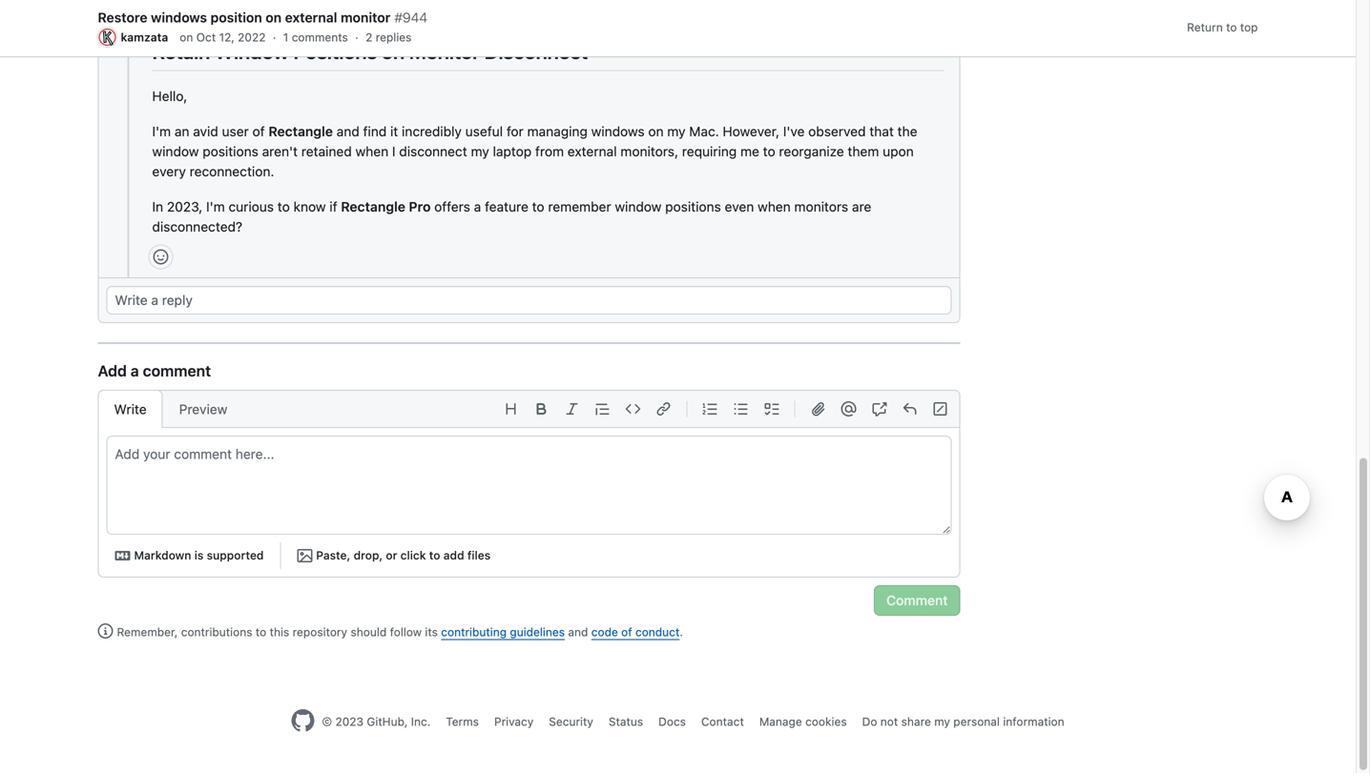Task type: locate. For each thing, give the bounding box(es) containing it.
positions left even
[[665, 199, 721, 215]]

0 vertical spatial a
[[474, 199, 481, 215]]

them
[[848, 144, 879, 159]]

this
[[270, 626, 289, 639]]

0 horizontal spatial of
[[252, 124, 265, 139]]

list ordered image
[[703, 402, 718, 417]]

offers
[[434, 199, 470, 215]]

if
[[329, 199, 337, 215]]

0 vertical spatial write
[[115, 292, 148, 308]]

0 vertical spatial window
[[152, 144, 199, 159]]

restore windows position on external monitor link
[[98, 8, 391, 28]]

0 vertical spatial positions
[[203, 144, 258, 159]]

a inside offers a feature to remember window positions even when monitors are disconnected?
[[474, 199, 481, 215]]

my left mac.
[[667, 124, 686, 139]]

it
[[390, 124, 398, 139]]

a inside button
[[151, 292, 158, 308]]

return to top
[[1187, 21, 1258, 34]]

i'm left an
[[152, 124, 171, 139]]

1 horizontal spatial external
[[568, 144, 617, 159]]

©
[[322, 716, 332, 729]]

0 horizontal spatial rectangle
[[268, 124, 333, 139]]

and
[[337, 124, 359, 139], [568, 626, 588, 639]]

docs
[[658, 716, 686, 729]]

and left 'find' on the top
[[337, 124, 359, 139]]

write inside button
[[115, 292, 148, 308]]

0 horizontal spatial i'm
[[152, 124, 171, 139]]

privacy link
[[494, 716, 534, 729]]

status link
[[609, 716, 643, 729]]

12,
[[219, 31, 234, 44]]

add a comment tab list
[[98, 390, 244, 428]]

1 horizontal spatial of
[[621, 626, 632, 639]]

rectangle right if
[[341, 199, 405, 215]]

to inside button
[[429, 549, 440, 562]]

write inside button
[[114, 402, 147, 417]]

2 vertical spatial my
[[934, 716, 950, 729]]

comment
[[886, 593, 948, 609]]

positions inside offers a feature to remember window positions even when monitors are disconnected?
[[665, 199, 721, 215]]

security
[[549, 716, 593, 729]]

positions
[[203, 144, 258, 159], [665, 199, 721, 215]]

add a comment
[[98, 362, 211, 380]]

write tab panel
[[99, 436, 959, 577]]

to inside offers a feature to remember window positions even when monitors are disconnected?
[[532, 199, 544, 215]]

and left code
[[568, 626, 588, 639]]

to right me
[[763, 144, 775, 159]]

2
[[365, 31, 372, 44]]

0 horizontal spatial ·
[[273, 31, 276, 44]]

mention image
[[841, 402, 856, 417]]

personal
[[953, 716, 1000, 729]]

external down managing
[[568, 144, 617, 159]]

a right offers
[[474, 199, 481, 215]]

a left reply
[[151, 292, 158, 308]]

curious
[[229, 199, 274, 215]]

preview
[[179, 402, 227, 417]]

0 horizontal spatial windows
[[151, 10, 207, 25]]

window down monitors,
[[615, 199, 662, 215]]

inc.
[[411, 716, 431, 729]]

1 horizontal spatial my
[[667, 124, 686, 139]]

when down 'find' on the top
[[355, 144, 388, 159]]

rectangle up aren't
[[268, 124, 333, 139]]

supported
[[207, 549, 264, 562]]

and inside the 'and find it incredibly useful for managing windows on my mac. however, i've observed that the window positions aren't retained when i disconnect my laptop from external monitors, requiring me to reorganize them upon every reconnection.'
[[337, 124, 359, 139]]

0 vertical spatial and
[[337, 124, 359, 139]]

on up monitors,
[[648, 124, 664, 139]]

1 horizontal spatial i'm
[[206, 199, 225, 215]]

avid
[[193, 124, 218, 139]]

share
[[901, 716, 931, 729]]

a for add
[[131, 362, 139, 380]]

should
[[351, 626, 387, 639]]

rectangle
[[268, 124, 333, 139], [341, 199, 405, 215]]

1 horizontal spatial window
[[615, 199, 662, 215]]

1 vertical spatial external
[[568, 144, 617, 159]]

find
[[363, 124, 387, 139]]

.
[[680, 626, 683, 639]]

replies
[[376, 31, 412, 44]]

· left 2
[[355, 31, 358, 44]]

0 horizontal spatial and
[[337, 124, 359, 139]]

1 vertical spatial rectangle
[[341, 199, 405, 215]]

write a reply
[[115, 292, 193, 308]]

my right share at the bottom right of the page
[[934, 716, 950, 729]]

i'm up disconnected?
[[206, 199, 225, 215]]

positions
[[293, 40, 377, 63]]

paste,
[[316, 549, 350, 562]]

1 vertical spatial windows
[[591, 124, 645, 139]]

1 horizontal spatial when
[[758, 199, 791, 215]]

2 horizontal spatial a
[[474, 199, 481, 215]]

1 horizontal spatial a
[[151, 292, 158, 308]]

of
[[252, 124, 265, 139], [621, 626, 632, 639]]

0 horizontal spatial window
[[152, 144, 199, 159]]

to left the add
[[429, 549, 440, 562]]

window
[[152, 144, 199, 159], [615, 199, 662, 215]]

comment
[[143, 362, 211, 380]]

write down add
[[114, 402, 147, 417]]

1 vertical spatial of
[[621, 626, 632, 639]]

contributing guidelines link
[[441, 626, 565, 639]]

of right user
[[252, 124, 265, 139]]

2 vertical spatial a
[[131, 362, 139, 380]]

window inside offers a feature to remember window positions even when monitors are disconnected?
[[615, 199, 662, 215]]

1 vertical spatial and
[[568, 626, 588, 639]]

0 vertical spatial external
[[285, 10, 337, 25]]

write for write a reply
[[115, 292, 148, 308]]

click
[[400, 549, 426, 562]]

remember,
[[117, 626, 178, 639]]

monitors
[[794, 199, 848, 215]]

window down an
[[152, 144, 199, 159]]

1 vertical spatial write
[[114, 402, 147, 417]]

1
[[283, 31, 288, 44]]

oct
[[196, 31, 216, 44]]

bold image
[[534, 402, 549, 417]]

0 horizontal spatial external
[[285, 10, 337, 25]]

write left reply
[[115, 292, 148, 308]]

add or remove reactions image
[[153, 250, 168, 265]]

© 2023 github, inc.
[[322, 716, 431, 729]]

windows
[[151, 10, 207, 25], [591, 124, 645, 139]]

heading image
[[503, 402, 519, 417]]

0 horizontal spatial when
[[355, 144, 388, 159]]

contributing
[[441, 626, 507, 639]]

  text field
[[107, 437, 951, 534]]

kamzata
[[121, 31, 168, 44]]

0 vertical spatial i'm
[[152, 124, 171, 139]]

info image
[[98, 624, 113, 639]]

do not share my personal information button
[[862, 714, 1064, 731]]

0 vertical spatial of
[[252, 124, 265, 139]]

a right add
[[131, 362, 139, 380]]

0 horizontal spatial a
[[131, 362, 139, 380]]

@kamzata image
[[98, 28, 117, 47]]

positions up reconnection.
[[203, 144, 258, 159]]

on inside the 'and find it incredibly useful for managing windows on my mac. however, i've observed that the window positions aren't retained when i disconnect my laptop from external monitors, requiring me to reorganize them upon every reconnection.'
[[648, 124, 664, 139]]

1 vertical spatial my
[[471, 144, 489, 159]]

0 horizontal spatial my
[[471, 144, 489, 159]]

positions inside the 'and find it incredibly useful for managing windows on my mac. however, i've observed that the window positions aren't retained when i disconnect my laptop from external monitors, requiring me to reorganize them upon every reconnection.'
[[203, 144, 258, 159]]

a
[[474, 199, 481, 215], [151, 292, 158, 308], [131, 362, 139, 380]]

paperclip image
[[810, 402, 826, 417]]

1 horizontal spatial and
[[568, 626, 588, 639]]

1 vertical spatial when
[[758, 199, 791, 215]]

managing
[[527, 124, 588, 139]]

when right even
[[758, 199, 791, 215]]

to left this
[[256, 626, 266, 639]]

list unordered image
[[733, 402, 748, 417]]

security link
[[549, 716, 593, 729]]

know
[[293, 199, 326, 215]]

do
[[862, 716, 877, 729]]

paste, drop, or click to add files button
[[288, 543, 499, 570]]

a for write
[[151, 292, 158, 308]]

external up comments on the top left
[[285, 10, 337, 25]]

1 vertical spatial positions
[[665, 199, 721, 215]]

italic image
[[564, 402, 580, 417]]

feature
[[485, 199, 528, 215]]

0 horizontal spatial positions
[[203, 144, 258, 159]]

in
[[152, 199, 163, 215]]

my
[[667, 124, 686, 139], [471, 144, 489, 159], [934, 716, 950, 729]]

of right code
[[621, 626, 632, 639]]

and find it incredibly useful for managing windows on my mac. however, i've observed that the window positions aren't retained when i disconnect my laptop from external monitors, requiring me to reorganize them upon every reconnection.
[[152, 124, 917, 179]]

my down useful
[[471, 144, 489, 159]]

1 vertical spatial a
[[151, 292, 158, 308]]

write a reply button
[[106, 286, 952, 315]]

1 vertical spatial i'm
[[206, 199, 225, 215]]

windows up monitors,
[[591, 124, 645, 139]]

markdown is supported link
[[106, 543, 272, 570]]

privacy
[[494, 716, 534, 729]]

window inside the 'and find it incredibly useful for managing windows on my mac. however, i've observed that the window positions aren't retained when i disconnect my laptop from external monitors, requiring me to reorganize them upon every reconnection.'
[[152, 144, 199, 159]]

i'm an avid user of rectangle
[[152, 124, 333, 139]]

for
[[506, 124, 524, 139]]

0 vertical spatial when
[[355, 144, 388, 159]]

tasklist image
[[764, 402, 779, 417]]

write for write
[[114, 402, 147, 417]]

to right feature
[[532, 199, 544, 215]]

manage
[[759, 716, 802, 729]]

from
[[535, 144, 564, 159]]

windows up oct
[[151, 10, 207, 25]]

when inside offers a feature to remember window positions even when monitors are disconnected?
[[758, 199, 791, 215]]

0 vertical spatial rectangle
[[268, 124, 333, 139]]

1 horizontal spatial windows
[[591, 124, 645, 139]]

· left 1
[[273, 31, 276, 44]]

1 vertical spatial window
[[615, 199, 662, 215]]

reply image
[[902, 402, 917, 417]]

2 horizontal spatial my
[[934, 716, 950, 729]]

docs link
[[658, 716, 686, 729]]

·
[[273, 31, 276, 44], [355, 31, 358, 44]]

1 horizontal spatial ·
[[355, 31, 358, 44]]

1 horizontal spatial positions
[[665, 199, 721, 215]]

add or remove reactions element
[[148, 245, 173, 270]]



Task type: describe. For each thing, give the bounding box(es) containing it.
user
[[222, 124, 249, 139]]

its
[[425, 626, 438, 639]]

terms
[[446, 716, 479, 729]]

2023
[[335, 716, 364, 729]]

windows inside the 'and find it incredibly useful for managing windows on my mac. however, i've observed that the window positions aren't retained when i disconnect my laptop from external monitors, requiring me to reorganize them upon every reconnection.'
[[591, 124, 645, 139]]

link image
[[656, 402, 671, 417]]

follow
[[390, 626, 422, 639]]

files
[[467, 549, 491, 562]]

1 horizontal spatial rectangle
[[341, 199, 405, 215]]

code of conduct link
[[591, 626, 680, 639]]

when inside the 'and find it incredibly useful for managing windows on my mac. however, i've observed that the window positions aren't retained when i disconnect my laptop from external monitors, requiring me to reorganize them upon every reconnection.'
[[355, 144, 388, 159]]

disconnect
[[484, 40, 588, 63]]

on up the 2022
[[266, 10, 282, 25]]

retained
[[301, 144, 352, 159]]

a for offers
[[474, 199, 481, 215]]

cross reference image
[[872, 402, 887, 417]]

every
[[152, 164, 186, 179]]

on right 2
[[382, 40, 405, 63]]

i've
[[783, 124, 805, 139]]

contact
[[701, 716, 744, 729]]

2022
[[238, 31, 266, 44]]

manage cookies button
[[759, 714, 847, 731]]

preview button
[[163, 390, 244, 428]]

return
[[1187, 21, 1223, 34]]

markdown
[[134, 549, 191, 562]]

drop,
[[354, 549, 383, 562]]

hello,
[[152, 88, 187, 104]]

that
[[869, 124, 894, 139]]

the
[[897, 124, 917, 139]]

or
[[386, 549, 397, 562]]

aren't
[[262, 144, 298, 159]]

upon
[[883, 144, 914, 159]]

add
[[98, 362, 127, 380]]

markdown image
[[115, 549, 130, 564]]

add
[[443, 549, 464, 562]]

is
[[194, 549, 204, 562]]

my inside do not share my personal information button
[[934, 716, 950, 729]]

external inside the 'and find it incredibly useful for managing windows on my mac. however, i've observed that the window positions aren't retained when i disconnect my laptop from external monitors, requiring me to reorganize them upon every reconnection.'
[[568, 144, 617, 159]]

reorganize
[[779, 144, 844, 159]]

in 2023, i'm curious to know if rectangle pro
[[152, 199, 431, 215]]

markdown is supported
[[134, 549, 264, 562]]

return to top link
[[1187, 3, 1258, 51]]

manage cookies
[[759, 716, 847, 729]]

mac.
[[689, 124, 719, 139]]

code image
[[625, 402, 641, 417]]

an
[[175, 124, 189, 139]]

conduct
[[635, 626, 680, 639]]

not
[[880, 716, 898, 729]]

kamzata link
[[98, 28, 172, 47]]

do not share my personal information
[[862, 716, 1064, 729]]

to inside the 'and find it incredibly useful for managing windows on my mac. however, i've observed that the window positions aren't retained when i disconnect my laptop from external monitors, requiring me to reorganize them upon every reconnection.'
[[763, 144, 775, 159]]

are
[[852, 199, 871, 215]]

homepage image
[[291, 710, 314, 733]]

disconnected?
[[152, 219, 242, 235]]

monitor
[[341, 10, 391, 25]]

retain window positions on monitor disconnect
[[152, 40, 588, 63]]

quote image
[[595, 402, 610, 417]]

diff ignored image
[[933, 402, 948, 417]]

restore windows position on external monitor #944
[[98, 10, 428, 25]]

i
[[392, 144, 396, 159]]

0 vertical spatial windows
[[151, 10, 207, 25]]

information
[[1003, 716, 1064, 729]]

0 vertical spatial my
[[667, 124, 686, 139]]

even
[[725, 199, 754, 215]]

retain
[[152, 40, 210, 63]]

#944
[[394, 10, 428, 25]]

1 · from the left
[[273, 31, 276, 44]]

however,
[[723, 124, 779, 139]]

contributions
[[181, 626, 252, 639]]

comment button
[[874, 586, 960, 616]]

monitors,
[[620, 144, 678, 159]]

2 · from the left
[[355, 31, 358, 44]]

write button
[[98, 390, 163, 428]]

useful
[[465, 124, 503, 139]]

window
[[215, 40, 289, 63]]

restore
[[98, 10, 147, 25]]

observed
[[808, 124, 866, 139]]

on left oct
[[180, 31, 193, 44]]

code
[[591, 626, 618, 639]]

to left top
[[1226, 21, 1237, 34]]

guidelines
[[510, 626, 565, 639]]

reconnection.
[[190, 164, 274, 179]]

  text field inside write tab panel
[[107, 437, 951, 534]]

offers a feature to remember window positions even when monitors are disconnected?
[[152, 199, 871, 235]]

terms link
[[446, 716, 479, 729]]

on oct 12, 2022 · 1 comments · 2 replies
[[180, 31, 412, 44]]

image image
[[297, 549, 312, 564]]

2023,
[[167, 199, 203, 215]]

to left know
[[277, 199, 290, 215]]

repository
[[293, 626, 347, 639]]

requiring
[[682, 144, 737, 159]]

me
[[740, 144, 759, 159]]

comments
[[292, 31, 348, 44]]

github,
[[367, 716, 408, 729]]

incredibly
[[402, 124, 462, 139]]



Task type: vqa. For each thing, say whether or not it's contained in the screenshot.
inconsistency?]
no



